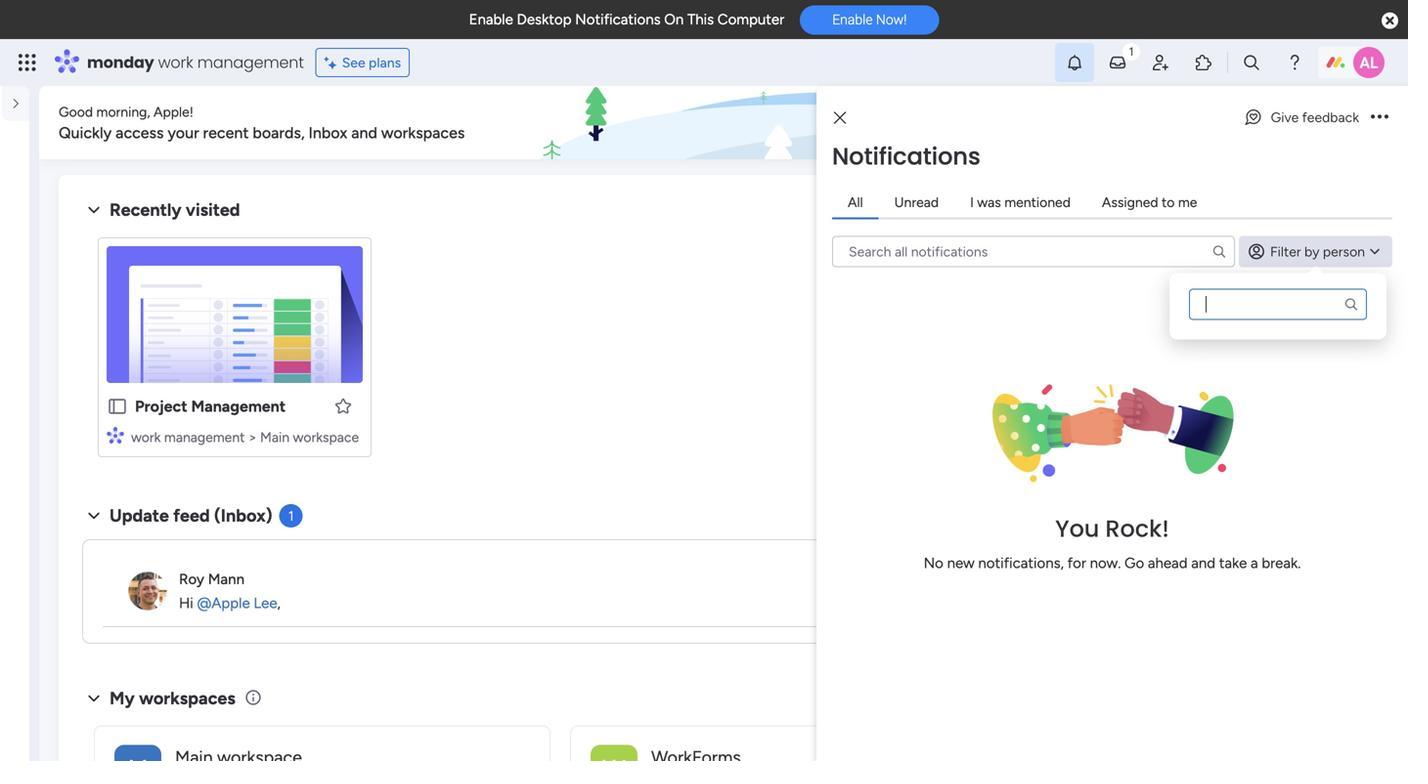 Task type: describe. For each thing, give the bounding box(es) containing it.
1
[[288, 508, 294, 525]]

recently visited
[[110, 200, 240, 221]]

management
[[191, 398, 286, 416]]

roy mann image
[[128, 572, 167, 611]]

quickly
[[59, 124, 112, 142]]

to
[[1162, 194, 1175, 211]]

notifications,
[[978, 555, 1064, 573]]

boards,
[[253, 124, 305, 142]]

filter by person
[[1271, 244, 1365, 260]]

invite members image
[[1151, 53, 1171, 72]]

computer
[[718, 11, 785, 28]]

you rock! no new notifications, for now. go ahead and take a break.
[[924, 513, 1301, 573]]

my
[[110, 688, 135, 709]]

now.
[[1090, 555, 1121, 573]]

i was mentioned
[[970, 194, 1071, 211]]

quick search
[[1270, 113, 1363, 132]]

1 image
[[1123, 40, 1140, 62]]

(inbox)
[[214, 506, 273, 527]]

and for rock!
[[1191, 555, 1216, 573]]

close recently visited image
[[82, 199, 106, 222]]

team
[[1175, 296, 1210, 313]]

account
[[1178, 221, 1234, 238]]

1 horizontal spatial notifications
[[832, 140, 981, 173]]

install our mobile app link
[[1135, 344, 1379, 366]]

upload your photo enable desktop notifications invite team members complete profile install our mobile app
[[1135, 246, 1326, 363]]

this
[[688, 11, 714, 28]]

templates image image
[[1103, 461, 1361, 596]]

your for profile
[[1198, 189, 1234, 210]]

access
[[116, 124, 164, 142]]

enable for enable desktop notifications on this computer
[[469, 11, 513, 28]]

0 horizontal spatial notifications
[[575, 11, 661, 28]]

lottie animation image for the left lottie animation element
[[0, 673, 29, 762]]

0 vertical spatial profile
[[1238, 189, 1289, 210]]

by
[[1305, 244, 1320, 260]]

update feed (inbox)
[[110, 506, 273, 527]]

complete profile link
[[1135, 319, 1379, 341]]

new
[[947, 555, 975, 573]]

morning,
[[96, 104, 150, 120]]

invite
[[1135, 296, 1171, 313]]

i
[[970, 194, 974, 211]]

go
[[1125, 555, 1144, 573]]

invite team members link
[[1135, 294, 1379, 316]]

update
[[110, 506, 169, 527]]

plans
[[369, 54, 401, 71]]

search everything image
[[1242, 53, 1262, 72]]

v2 bolt switch image
[[1254, 112, 1265, 134]]

help image
[[1285, 53, 1305, 72]]

see plans button
[[316, 48, 410, 77]]

enable now!
[[833, 11, 907, 28]]

lottie animation image for the rightmost lottie animation element
[[532, 86, 1082, 160]]

profile inside upload your photo enable desktop notifications invite team members complete profile install our mobile app
[[1203, 321, 1245, 338]]

inbox
[[309, 124, 348, 142]]

workspaces inside 'good morning, apple! quickly access your recent boards, inbox and workspaces'
[[381, 124, 465, 142]]

good morning, apple! quickly access your recent boards, inbox and workspaces
[[59, 104, 465, 142]]

roy
[[179, 571, 204, 589]]

work management > main workspace
[[131, 429, 359, 446]]

your for photo
[[1185, 246, 1215, 263]]

you
[[1055, 513, 1100, 546]]

recent
[[203, 124, 249, 142]]

for
[[1068, 555, 1087, 573]]

our
[[1177, 346, 1201, 363]]

project
[[135, 398, 187, 416]]

upload your photo link
[[1135, 244, 1379, 266]]

app
[[1252, 346, 1280, 363]]

photo
[[1218, 246, 1257, 263]]

quick search button
[[1238, 103, 1379, 142]]

complete your profile
[[1115, 189, 1289, 210]]

roy mann
[[179, 571, 245, 589]]

mann
[[208, 571, 245, 589]]



Task type: vqa. For each thing, say whether or not it's contained in the screenshot.
Invite
yes



Task type: locate. For each thing, give the bounding box(es) containing it.
assigned to me
[[1102, 194, 1198, 211]]

notifications up search for content search field
[[1241, 271, 1326, 288]]

1 vertical spatial and
[[1191, 555, 1216, 573]]

0 horizontal spatial enable
[[469, 11, 513, 28]]

mobile
[[1205, 346, 1249, 363]]

profile
[[1238, 189, 1289, 210], [1203, 321, 1245, 338]]

notifications
[[575, 11, 661, 28], [832, 140, 981, 173], [1241, 271, 1326, 288]]

notifications up unread
[[832, 140, 981, 173]]

setup account link
[[1115, 219, 1379, 241]]

workspaces
[[381, 124, 465, 142], [139, 688, 235, 709]]

1 horizontal spatial lottie animation element
[[532, 86, 1082, 160]]

complete inside upload your photo enable desktop notifications invite team members complete profile install our mobile app
[[1135, 321, 1200, 338]]

good
[[59, 104, 93, 120]]

1 vertical spatial lottie animation image
[[0, 673, 29, 762]]

your
[[168, 124, 199, 142]]

workspace options image
[[14, 194, 33, 213]]

Search all notifications search field
[[832, 236, 1235, 267]]

setup account
[[1135, 221, 1234, 238]]

all
[[848, 194, 863, 211]]

take
[[1219, 555, 1247, 573]]

filter
[[1271, 244, 1301, 260]]

close update feed (inbox) image
[[82, 505, 106, 528]]

1 vertical spatial desktop
[[1182, 271, 1237, 288]]

0 vertical spatial workspaces
[[381, 124, 465, 142]]

2 horizontal spatial enable
[[1135, 271, 1179, 288]]

notifications image
[[1065, 53, 1085, 72]]

0 vertical spatial complete
[[1115, 189, 1193, 210]]

Search for content search field
[[1189, 289, 1367, 320]]

notifications inside upload your photo enable desktop notifications invite team members complete profile install our mobile app
[[1241, 271, 1326, 288]]

search image
[[1212, 244, 1228, 260]]

1 horizontal spatial and
[[1191, 555, 1216, 573]]

complete
[[1115, 189, 1193, 210], [1135, 321, 1200, 338]]

see
[[342, 54, 365, 71]]

setup
[[1135, 221, 1174, 238]]

apps image
[[1194, 53, 1214, 72]]

apple lee image
[[1354, 47, 1385, 78]]

a
[[1251, 555, 1258, 573]]

enable desktop notifications on this computer
[[469, 11, 785, 28]]

workspaces right my
[[139, 688, 235, 709]]

and left take
[[1191, 555, 1216, 573]]

0 vertical spatial lottie animation element
[[532, 86, 1082, 160]]

on
[[664, 11, 684, 28]]

management up 'good morning, apple! quickly access your recent boards, inbox and workspaces'
[[197, 51, 304, 73]]

enable inside upload your photo enable desktop notifications invite team members complete profile install our mobile app
[[1135, 271, 1179, 288]]

0 horizontal spatial desktop
[[517, 11, 572, 28]]

and inside 'you rock! no new notifications, for now. go ahead and take a break.'
[[1191, 555, 1216, 573]]

person
[[1323, 244, 1365, 260]]

no
[[924, 555, 944, 573]]

work down project
[[131, 429, 161, 446]]

enable
[[469, 11, 513, 28], [833, 11, 873, 28], [1135, 271, 1179, 288]]

0 vertical spatial work
[[158, 51, 193, 73]]

apple!
[[154, 104, 194, 120]]

lottie animation element
[[532, 86, 1082, 160], [0, 673, 29, 762]]

feedback
[[1302, 109, 1359, 126]]

quick
[[1270, 113, 1311, 132]]

mentioned
[[1005, 194, 1071, 211]]

0 vertical spatial and
[[351, 124, 377, 142]]

lottie animation image up "all" at the right of the page
[[532, 86, 1082, 160]]

work
[[158, 51, 193, 73], [131, 429, 161, 446]]

0 vertical spatial desktop
[[517, 11, 572, 28]]

search
[[1315, 113, 1363, 132]]

give feedback button
[[1236, 102, 1367, 133]]

my workspaces
[[110, 688, 235, 709]]

None search field
[[832, 236, 1235, 267], [1189, 289, 1367, 320], [832, 236, 1235, 267], [1189, 289, 1367, 320]]

main
[[260, 429, 290, 446]]

0 horizontal spatial lottie animation element
[[0, 673, 29, 762]]

monday
[[87, 51, 154, 73]]

desktop
[[517, 11, 572, 28], [1182, 271, 1237, 288]]

your inside upload your photo enable desktop notifications invite team members complete profile install our mobile app
[[1185, 246, 1215, 263]]

visited
[[186, 200, 240, 221]]

0 horizontal spatial lottie animation image
[[0, 673, 29, 762]]

0 vertical spatial management
[[197, 51, 304, 73]]

lottie animation element left close my workspaces image
[[0, 673, 29, 762]]

give
[[1271, 109, 1299, 126]]

1 horizontal spatial desktop
[[1182, 271, 1237, 288]]

assigned
[[1102, 194, 1159, 211]]

1 horizontal spatial workspaces
[[381, 124, 465, 142]]

unread
[[895, 194, 939, 211]]

enable now! button
[[800, 5, 939, 34]]

complete up install
[[1135, 321, 1200, 338]]

options image
[[1371, 111, 1389, 124]]

feed
[[173, 506, 210, 527]]

enable for enable now!
[[833, 11, 873, 28]]

management down the project management
[[164, 429, 245, 446]]

dialog containing notifications
[[817, 86, 1408, 762]]

0 vertical spatial lottie animation image
[[532, 86, 1082, 160]]

your right me
[[1198, 189, 1234, 210]]

upload
[[1135, 246, 1181, 263]]

members
[[1214, 296, 1275, 313]]

1 vertical spatial complete
[[1135, 321, 1200, 338]]

lottie animation element up "all" at the right of the page
[[532, 86, 1082, 160]]

1 vertical spatial notifications
[[832, 140, 981, 173]]

add to favorites image
[[334, 397, 353, 416]]

work up apple!
[[158, 51, 193, 73]]

management
[[197, 51, 304, 73], [164, 429, 245, 446]]

select product image
[[18, 53, 37, 72]]

desktop inside upload your photo enable desktop notifications invite team members complete profile install our mobile app
[[1182, 271, 1237, 288]]

monday work management
[[87, 51, 304, 73]]

1 workspace image from the left
[[114, 746, 161, 762]]

1 horizontal spatial lottie animation image
[[532, 86, 1082, 160]]

1 horizontal spatial enable
[[833, 11, 873, 28]]

see plans
[[342, 54, 401, 71]]

now!
[[876, 11, 907, 28]]

complete up setup
[[1115, 189, 1193, 210]]

me
[[1178, 194, 1198, 211]]

ahead
[[1148, 555, 1188, 573]]

1 vertical spatial work
[[131, 429, 161, 446]]

notifications left the on
[[575, 11, 661, 28]]

your down account
[[1185, 246, 1215, 263]]

inbox image
[[1108, 53, 1128, 72]]

lottie animation image
[[532, 86, 1082, 160], [0, 673, 29, 762]]

lottie animation image left close my workspaces image
[[0, 673, 29, 762]]

and inside 'good morning, apple! quickly access your recent boards, inbox and workspaces'
[[351, 124, 377, 142]]

recently
[[110, 200, 182, 221]]

1 vertical spatial lottie animation element
[[0, 673, 29, 762]]

1 horizontal spatial workspace image
[[591, 746, 638, 762]]

check circle image
[[1115, 223, 1128, 237]]

workspace
[[293, 429, 359, 446]]

1 vertical spatial your
[[1185, 246, 1215, 263]]

dapulse close image
[[1382, 11, 1399, 31]]

workspace image
[[114, 746, 161, 762], [591, 746, 638, 762]]

0 horizontal spatial workspace image
[[114, 746, 161, 762]]

2 vertical spatial notifications
[[1241, 271, 1326, 288]]

2 workspace image from the left
[[591, 746, 638, 762]]

1 vertical spatial management
[[164, 429, 245, 446]]

search image
[[1344, 297, 1359, 312]]

and
[[351, 124, 377, 142], [1191, 555, 1216, 573]]

and for morning,
[[351, 124, 377, 142]]

0 vertical spatial your
[[1198, 189, 1234, 210]]

rock!
[[1106, 513, 1170, 546]]

your
[[1198, 189, 1234, 210], [1185, 246, 1215, 263]]

break.
[[1262, 555, 1301, 573]]

profile up mobile
[[1203, 321, 1245, 338]]

enable desktop notifications link
[[1135, 269, 1379, 291]]

1 vertical spatial profile
[[1203, 321, 1245, 338]]

give feedback
[[1271, 109, 1359, 126]]

>
[[248, 429, 257, 446]]

workspaces down plans
[[381, 124, 465, 142]]

install
[[1135, 346, 1173, 363]]

public board image
[[107, 396, 128, 418]]

enable inside button
[[833, 11, 873, 28]]

1 vertical spatial workspaces
[[139, 688, 235, 709]]

profile up setup account link
[[1238, 189, 1289, 210]]

0 horizontal spatial and
[[351, 124, 377, 142]]

2 horizontal spatial notifications
[[1241, 271, 1326, 288]]

was
[[977, 194, 1001, 211]]

close my workspaces image
[[82, 687, 106, 711]]

dialog
[[817, 86, 1408, 762]]

filter by person button
[[1239, 236, 1393, 267]]

0 vertical spatial notifications
[[575, 11, 661, 28]]

project management
[[135, 398, 286, 416]]

and right inbox
[[351, 124, 377, 142]]

0 horizontal spatial workspaces
[[139, 688, 235, 709]]



